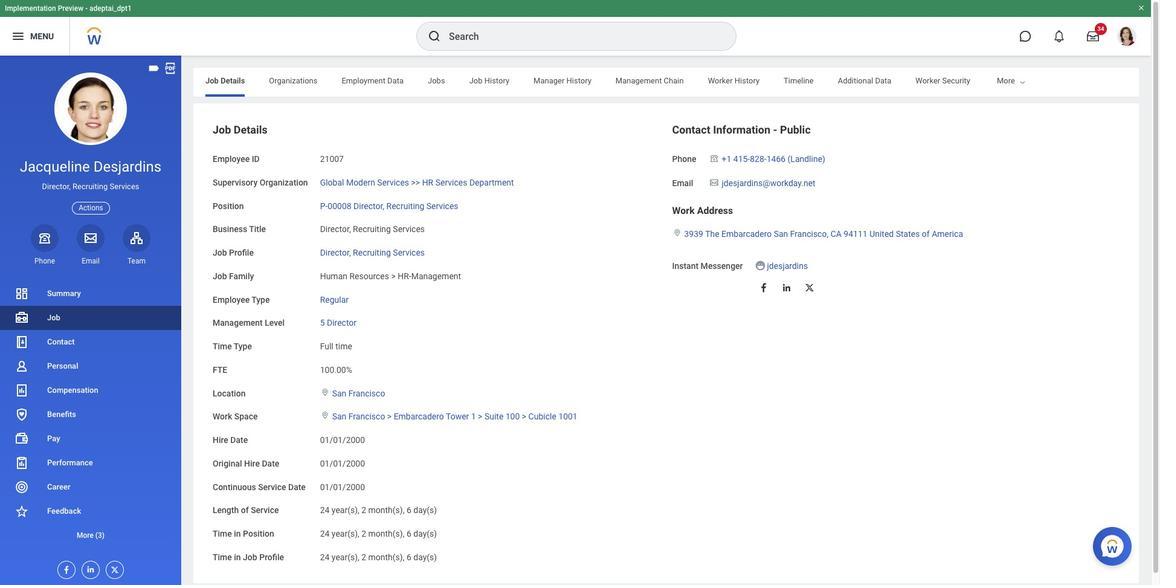 Task type: locate. For each thing, give the bounding box(es) containing it.
0 horizontal spatial email
[[82, 257, 100, 265]]

director, recruiting services inside navigation pane region
[[42, 182, 139, 191]]

francisco down "san francisco"
[[349, 412, 385, 422]]

0 vertical spatial employee
[[213, 154, 250, 164]]

job left family on the left of page
[[213, 271, 227, 281]]

3 month(s), from the top
[[369, 552, 405, 562]]

24 for length of service
[[320, 506, 330, 515]]

3 day(s) from the top
[[414, 552, 437, 562]]

1 francisco from the top
[[349, 388, 385, 398]]

1 vertical spatial position
[[243, 529, 274, 539]]

profile up family on the left of page
[[229, 248, 254, 258]]

1 history from the left
[[485, 76, 510, 85]]

director, down 00008
[[320, 224, 351, 234]]

3 01/01/2000 from the top
[[320, 482, 365, 492]]

0 horizontal spatial more
[[77, 531, 94, 540]]

phone left phone image
[[673, 154, 697, 164]]

> inside job family element
[[391, 271, 396, 281]]

date for service
[[288, 482, 306, 492]]

job details
[[206, 76, 245, 85], [213, 123, 268, 136]]

2 24 year(s), 2 month(s), 6 day(s) from the top
[[320, 529, 437, 539]]

more
[[998, 76, 1016, 85], [77, 531, 94, 540]]

0 horizontal spatial profile
[[229, 248, 254, 258]]

san down 100.00%
[[332, 388, 347, 398]]

24 year(s), 2 month(s), 6 day(s) down time in position "element" at left
[[320, 552, 437, 562]]

- inside menu banner
[[85, 4, 88, 13]]

24 year(s), 2 month(s), 6 day(s) up time in position "element" at left
[[320, 506, 437, 515]]

embarcadero right the
[[722, 229, 772, 239]]

1 horizontal spatial contact
[[673, 123, 711, 136]]

phone jacqueline desjardins element
[[31, 256, 59, 266]]

mail image
[[709, 178, 720, 187], [83, 231, 98, 245]]

0 horizontal spatial mail image
[[83, 231, 98, 245]]

2 down time in position "element" at left
[[362, 552, 366, 562]]

24 inside 'time in job profile' element
[[320, 552, 330, 562]]

day(s) up time in position "element" at left
[[414, 506, 437, 515]]

2 day(s) from the top
[[414, 529, 437, 539]]

ca
[[831, 229, 842, 239]]

2 vertical spatial 24 year(s), 2 month(s), 6 day(s)
[[320, 552, 437, 562]]

director, up business title "element"
[[354, 201, 385, 211]]

1 vertical spatial service
[[251, 506, 279, 515]]

of right states
[[923, 229, 930, 239]]

1 vertical spatial 24
[[320, 529, 330, 539]]

1 vertical spatial san
[[332, 388, 347, 398]]

organization
[[260, 178, 308, 187]]

business
[[213, 224, 247, 234]]

month(s), inside time in position "element"
[[369, 529, 405, 539]]

phone button
[[31, 224, 59, 266]]

suite
[[485, 412, 504, 422]]

jdesjardins
[[768, 261, 809, 271]]

- inside group
[[774, 123, 778, 136]]

2 time from the top
[[213, 529, 232, 539]]

1 vertical spatial email
[[82, 257, 100, 265]]

francisco down 100.00%
[[349, 388, 385, 398]]

1 horizontal spatial profile
[[260, 552, 284, 562]]

0 horizontal spatial -
[[85, 4, 88, 13]]

1 vertical spatial hire
[[244, 459, 260, 468]]

details up job details button
[[221, 76, 245, 85]]

supervisory organization
[[213, 178, 308, 187]]

2 vertical spatial month(s),
[[369, 552, 405, 562]]

month(s), for time in job profile
[[369, 552, 405, 562]]

service down original hire date
[[258, 482, 286, 492]]

services down desjardins
[[110, 182, 139, 191]]

1 worker from the left
[[708, 76, 733, 85]]

embarcadero inside job details group
[[394, 412, 444, 422]]

location image down 100.00%
[[320, 388, 330, 396]]

0 vertical spatial san
[[774, 229, 789, 239]]

job down time in position
[[243, 552, 257, 562]]

desjardins
[[94, 158, 162, 175]]

0 vertical spatial mail image
[[709, 178, 720, 187]]

34 button
[[1080, 23, 1108, 50]]

0 vertical spatial type
[[252, 295, 270, 304]]

list containing summary
[[0, 282, 181, 548]]

2 inside time in position "element"
[[362, 529, 366, 539]]

embarcadero left tower at the bottom left
[[394, 412, 444, 422]]

2 vertical spatial 2
[[362, 552, 366, 562]]

director, recruiting services
[[42, 182, 139, 191], [320, 224, 425, 234], [320, 248, 425, 258]]

0 horizontal spatial hire
[[213, 435, 228, 445]]

san for san francisco > embarcadero tower 1 > suite 100 > cubicle 1001
[[332, 412, 347, 422]]

2 vertical spatial time
[[213, 552, 232, 562]]

time for time type
[[213, 342, 232, 351]]

in down time in position
[[234, 552, 241, 562]]

management
[[616, 76, 662, 85], [412, 271, 461, 281], [213, 318, 263, 328]]

month(s), up time in position "element" at left
[[369, 506, 405, 515]]

24 year(s), 2 month(s), 6 day(s) for time in position
[[320, 529, 437, 539]]

services right hr
[[436, 178, 468, 187]]

1 day(s) from the top
[[414, 506, 437, 515]]

0 vertical spatial email
[[673, 178, 694, 188]]

history
[[485, 76, 510, 85], [567, 76, 592, 85], [735, 76, 760, 85], [1027, 76, 1052, 85]]

location image
[[320, 388, 330, 396], [320, 411, 330, 420]]

month(s), up 'time in job profile' element at the bottom left of page
[[369, 529, 405, 539]]

chain
[[664, 76, 684, 85]]

inbox large image
[[1088, 30, 1100, 42]]

fte element
[[320, 358, 352, 376]]

2 horizontal spatial management
[[616, 76, 662, 85]]

day(s) inside 'time in job profile' element
[[414, 552, 437, 562]]

employee id element
[[320, 147, 344, 165]]

of
[[923, 229, 930, 239], [241, 506, 249, 515]]

performance link
[[0, 451, 181, 475]]

services
[[377, 178, 409, 187], [436, 178, 468, 187], [110, 182, 139, 191], [427, 201, 459, 211], [393, 224, 425, 234], [393, 248, 425, 258]]

worker left the security
[[916, 76, 941, 85]]

1 data from the left
[[388, 76, 404, 85]]

contact inside group
[[673, 123, 711, 136]]

1 horizontal spatial data
[[876, 76, 892, 85]]

linkedin image
[[82, 562, 96, 574]]

- for public
[[774, 123, 778, 136]]

0 vertical spatial 2
[[362, 506, 366, 515]]

type down 'management level'
[[234, 342, 252, 351]]

recruiting
[[73, 182, 108, 191], [387, 201, 425, 211], [353, 224, 391, 234], [353, 248, 391, 258]]

director, recruiting services up resources
[[320, 248, 425, 258]]

2 vertical spatial 24
[[320, 552, 330, 562]]

fte
[[213, 365, 227, 375]]

01/01/2000 up original hire date element
[[320, 435, 365, 445]]

1 24 from the top
[[320, 506, 330, 515]]

0 vertical spatial in
[[234, 529, 241, 539]]

415-
[[734, 154, 750, 164]]

date down the work space
[[231, 435, 248, 445]]

1 vertical spatial type
[[234, 342, 252, 351]]

x image
[[106, 562, 120, 575]]

more left (3)
[[77, 531, 94, 540]]

date up the continuous service date
[[262, 459, 280, 468]]

(3)
[[95, 531, 105, 540]]

0 vertical spatial month(s),
[[369, 506, 405, 515]]

work for work space
[[213, 412, 232, 422]]

year(s), inside 'time in job profile' element
[[332, 552, 360, 562]]

additional
[[838, 76, 874, 85]]

0 vertical spatial service
[[258, 482, 286, 492]]

2 for length of service
[[362, 506, 366, 515]]

2 2 from the top
[[362, 529, 366, 539]]

1 year(s), from the top
[[332, 506, 360, 515]]

history right manager on the left top of page
[[567, 76, 592, 85]]

contact
[[673, 123, 711, 136], [47, 337, 75, 346]]

of inside job details group
[[241, 506, 249, 515]]

1 time from the top
[[213, 342, 232, 351]]

year(s), inside length of service element
[[332, 506, 360, 515]]

justify image
[[11, 29, 25, 44]]

service down the continuous service date
[[251, 506, 279, 515]]

2 year(s), from the top
[[332, 529, 360, 539]]

1 in from the top
[[234, 529, 241, 539]]

work address
[[673, 205, 734, 216]]

1 vertical spatial in
[[234, 552, 241, 562]]

2 data from the left
[[876, 76, 892, 85]]

employee type
[[213, 295, 270, 304]]

personal image
[[15, 359, 29, 374]]

1 employee from the top
[[213, 154, 250, 164]]

email button
[[77, 224, 105, 266]]

timeline
[[784, 76, 814, 85]]

01/01/2000 down original hire date element
[[320, 482, 365, 492]]

0 vertical spatial of
[[923, 229, 930, 239]]

6 for length of service
[[407, 506, 412, 515]]

0 horizontal spatial work
[[213, 412, 232, 422]]

search image
[[427, 29, 442, 44]]

2 vertical spatial 6
[[407, 552, 412, 562]]

continuous
[[213, 482, 256, 492]]

2 up 'time in job profile' element at the bottom left of page
[[362, 529, 366, 539]]

jdesjardins@workday.net link
[[722, 176, 816, 188]]

0 vertical spatial hire
[[213, 435, 228, 445]]

full
[[320, 342, 334, 351]]

2
[[362, 506, 366, 515], [362, 529, 366, 539], [362, 552, 366, 562]]

contract history
[[995, 76, 1052, 85]]

2 history from the left
[[567, 76, 592, 85]]

recruiting up director, recruiting services link
[[353, 224, 391, 234]]

in down the length of service
[[234, 529, 241, 539]]

3 year(s), from the top
[[332, 552, 360, 562]]

2 vertical spatial management
[[213, 318, 263, 328]]

director, recruiting services down jacqueline desjardins
[[42, 182, 139, 191]]

24 inside length of service element
[[320, 506, 330, 515]]

day(s) down time in position "element" at left
[[414, 552, 437, 562]]

team jacqueline desjardins element
[[123, 256, 151, 266]]

jacqueline desjardins
[[20, 158, 162, 175]]

2 horizontal spatial date
[[288, 482, 306, 492]]

details inside group
[[234, 123, 268, 136]]

business title element
[[320, 217, 425, 235]]

3 time from the top
[[213, 552, 232, 562]]

0 vertical spatial embarcadero
[[722, 229, 772, 239]]

actions button
[[72, 202, 110, 214]]

year(s), down continuous service date 'element'
[[332, 506, 360, 515]]

01/01/2000 for hire date
[[320, 435, 365, 445]]

01/01/2000 up continuous service date 'element'
[[320, 459, 365, 468]]

more (3) button
[[0, 528, 181, 543]]

2 inside length of service element
[[362, 506, 366, 515]]

work inside job details group
[[213, 412, 232, 422]]

recruiting inside navigation pane region
[[73, 182, 108, 191]]

6 up time in position "element" at left
[[407, 506, 412, 515]]

recruiting up resources
[[353, 248, 391, 258]]

0 vertical spatial position
[[213, 201, 244, 211]]

1 vertical spatial month(s),
[[369, 529, 405, 539]]

team
[[128, 257, 146, 265]]

2 vertical spatial day(s)
[[414, 552, 437, 562]]

5 director link
[[320, 316, 357, 328]]

1 vertical spatial management
[[412, 271, 461, 281]]

worker right "chain"
[[708, 76, 733, 85]]

director, up human
[[320, 248, 351, 258]]

1 vertical spatial work
[[673, 205, 695, 216]]

6 inside 'time in job profile' element
[[407, 552, 412, 562]]

position up business
[[213, 201, 244, 211]]

0 vertical spatial date
[[231, 435, 248, 445]]

1 horizontal spatial hire
[[244, 459, 260, 468]]

time down length
[[213, 529, 232, 539]]

2 horizontal spatial work
[[1105, 76, 1123, 85]]

1 vertical spatial mail image
[[83, 231, 98, 245]]

hire up the continuous service date
[[244, 459, 260, 468]]

more inside dropdown button
[[77, 531, 94, 540]]

notifications large image
[[1054, 30, 1066, 42]]

email up work address
[[673, 178, 694, 188]]

mail image up email jacqueline desjardins element
[[83, 231, 98, 245]]

month(s), inside length of service element
[[369, 506, 405, 515]]

0 vertical spatial time
[[213, 342, 232, 351]]

2 up time in position "element" at left
[[362, 506, 366, 515]]

0 horizontal spatial of
[[241, 506, 249, 515]]

0 vertical spatial profile
[[229, 248, 254, 258]]

global modern services >> hr services department link
[[320, 175, 514, 187]]

more right the security
[[998, 76, 1016, 85]]

4 history from the left
[[1027, 76, 1052, 85]]

1 24 year(s), 2 month(s), 6 day(s) from the top
[[320, 506, 437, 515]]

2 for time in job profile
[[362, 552, 366, 562]]

job details button
[[213, 123, 268, 136]]

data for employment data
[[388, 76, 404, 85]]

0 vertical spatial 24 year(s), 2 month(s), 6 day(s)
[[320, 506, 437, 515]]

0 vertical spatial location image
[[320, 388, 330, 396]]

0 vertical spatial 6
[[407, 506, 412, 515]]

san francisco > embarcadero tower 1 > suite 100 > cubicle 1001 link
[[332, 409, 578, 422]]

type
[[252, 295, 270, 304], [234, 342, 252, 351]]

director, down jacqueline
[[42, 182, 71, 191]]

1 vertical spatial employee
[[213, 295, 250, 304]]

1 horizontal spatial -
[[774, 123, 778, 136]]

date for hire
[[262, 459, 280, 468]]

day(s) up 'time in job profile' element at the bottom left of page
[[414, 529, 437, 539]]

contact inside list
[[47, 337, 75, 346]]

3 24 year(s), 2 month(s), 6 day(s) from the top
[[320, 552, 437, 562]]

2 employee from the top
[[213, 295, 250, 304]]

year(s), down time in position "element" at left
[[332, 552, 360, 562]]

menu button
[[0, 17, 70, 56]]

history for worker history
[[735, 76, 760, 85]]

year(s), inside time in position "element"
[[332, 529, 360, 539]]

tag image
[[148, 62, 161, 75]]

feedback image
[[15, 504, 29, 519]]

1 vertical spatial of
[[241, 506, 249, 515]]

job details up job details button
[[206, 76, 245, 85]]

0 vertical spatial work
[[1105, 76, 1123, 85]]

0 vertical spatial -
[[85, 4, 88, 13]]

3939 the embarcadero san francisco, ca 94111 united states of america
[[685, 229, 964, 239]]

recruiting down jacqueline desjardins
[[73, 182, 108, 191]]

1 vertical spatial embarcadero
[[394, 412, 444, 422]]

mail image inside popup button
[[83, 231, 98, 245]]

(landline)
[[788, 154, 826, 164]]

details up id
[[234, 123, 268, 136]]

time in position element
[[320, 522, 437, 540]]

services inside business title "element"
[[393, 224, 425, 234]]

email inside contact information - public group
[[673, 178, 694, 188]]

work up location icon
[[673, 205, 695, 216]]

full time element
[[320, 339, 352, 351]]

1 horizontal spatial mail image
[[709, 178, 720, 187]]

job inside list
[[47, 313, 60, 322]]

employee up supervisory
[[213, 154, 250, 164]]

year(s), up 'time in job profile' element at the bottom left of page
[[332, 529, 360, 539]]

6 up 'time in job profile' element at the bottom left of page
[[407, 529, 412, 539]]

francisco,
[[791, 229, 829, 239]]

24 inside time in position "element"
[[320, 529, 330, 539]]

summary image
[[15, 287, 29, 301]]

0 vertical spatial details
[[221, 76, 245, 85]]

1 horizontal spatial embarcadero
[[722, 229, 772, 239]]

1 horizontal spatial phone
[[673, 154, 697, 164]]

24 year(s), 2 month(s), 6 day(s) up 'time in job profile' element at the bottom left of page
[[320, 529, 437, 539]]

of right length
[[241, 506, 249, 515]]

1 vertical spatial 6
[[407, 529, 412, 539]]

recruiting down >>
[[387, 201, 425, 211]]

0 vertical spatial management
[[616, 76, 662, 85]]

1 vertical spatial year(s),
[[332, 529, 360, 539]]

management inside tab list
[[616, 76, 662, 85]]

1 horizontal spatial date
[[262, 459, 280, 468]]

view team image
[[129, 231, 144, 245]]

data right the employment
[[388, 76, 404, 85]]

828-
[[750, 154, 767, 164]]

type for employee type
[[252, 295, 270, 304]]

1 vertical spatial day(s)
[[414, 529, 437, 539]]

1 01/01/2000 from the top
[[320, 435, 365, 445]]

phone inside popup button
[[34, 257, 55, 265]]

time up fte
[[213, 342, 232, 351]]

2 francisco from the top
[[349, 412, 385, 422]]

1 2 from the top
[[362, 506, 366, 515]]

work inside contact information - public group
[[673, 205, 695, 216]]

services down the p-00008 director, recruiting services on the top left
[[393, 224, 425, 234]]

1 vertical spatial director, recruiting services
[[320, 224, 425, 234]]

service
[[258, 482, 286, 492], [251, 506, 279, 515]]

management for management level
[[213, 318, 263, 328]]

94111
[[844, 229, 868, 239]]

arrangeme
[[1125, 76, 1161, 85]]

contact up personal
[[47, 337, 75, 346]]

san left francisco,
[[774, 229, 789, 239]]

history for job history
[[485, 76, 510, 85]]

embarcadero
[[722, 229, 772, 239], [394, 412, 444, 422]]

menu banner
[[0, 0, 1152, 56]]

worker
[[708, 76, 733, 85], [916, 76, 941, 85]]

work left space
[[213, 412, 232, 422]]

email
[[673, 178, 694, 188], [82, 257, 100, 265]]

phone down phone icon
[[34, 257, 55, 265]]

date
[[231, 435, 248, 445], [262, 459, 280, 468], [288, 482, 306, 492]]

1 horizontal spatial worker
[[916, 76, 941, 85]]

time down time in position
[[213, 552, 232, 562]]

day(s) for length of service
[[414, 506, 437, 515]]

1 vertical spatial date
[[262, 459, 280, 468]]

work right flexible
[[1105, 76, 1123, 85]]

san francisco > embarcadero tower 1 > suite 100 > cubicle 1001
[[332, 412, 578, 422]]

employee down job family
[[213, 295, 250, 304]]

1 vertical spatial phone
[[34, 257, 55, 265]]

position up the time in job profile at the left bottom of page
[[243, 529, 274, 539]]

type up 'management level'
[[252, 295, 270, 304]]

1 vertical spatial 24 year(s), 2 month(s), 6 day(s)
[[320, 529, 437, 539]]

2 vertical spatial 01/01/2000
[[320, 482, 365, 492]]

level
[[265, 318, 285, 328]]

2 24 from the top
[[320, 529, 330, 539]]

3 history from the left
[[735, 76, 760, 85]]

date left continuous service date 'element'
[[288, 482, 306, 492]]

24
[[320, 506, 330, 515], [320, 529, 330, 539], [320, 552, 330, 562]]

day(s) inside time in position "element"
[[414, 529, 437, 539]]

san up hire date element
[[332, 412, 347, 422]]

2 01/01/2000 from the top
[[320, 459, 365, 468]]

- left public
[[774, 123, 778, 136]]

0 vertical spatial phone
[[673, 154, 697, 164]]

6 for time in position
[[407, 529, 412, 539]]

data right additional
[[876, 76, 892, 85]]

director, recruiting services for business title "element"
[[320, 224, 425, 234]]

job details group
[[213, 123, 661, 564]]

0 vertical spatial job details
[[206, 76, 245, 85]]

0 vertical spatial contact
[[673, 123, 711, 136]]

24 for time in job profile
[[320, 552, 330, 562]]

benefits link
[[0, 403, 181, 427]]

day(s) inside length of service element
[[414, 506, 437, 515]]

1 vertical spatial contact
[[47, 337, 75, 346]]

email up summary link
[[82, 257, 100, 265]]

0 horizontal spatial management
[[213, 318, 263, 328]]

employee
[[213, 154, 250, 164], [213, 295, 250, 304]]

career image
[[15, 480, 29, 495]]

- for adeptai_dpt1
[[85, 4, 88, 13]]

1 horizontal spatial more
[[998, 76, 1016, 85]]

6 inside time in position "element"
[[407, 529, 412, 539]]

job down "summary"
[[47, 313, 60, 322]]

0 horizontal spatial date
[[231, 435, 248, 445]]

-
[[85, 4, 88, 13], [774, 123, 778, 136]]

year(s),
[[332, 506, 360, 515], [332, 529, 360, 539], [332, 552, 360, 562]]

job up employee id
[[213, 123, 231, 136]]

1 vertical spatial more
[[77, 531, 94, 540]]

states
[[896, 229, 920, 239]]

employee for employee id
[[213, 154, 250, 164]]

instant
[[673, 261, 699, 271]]

social media x image
[[804, 282, 815, 293]]

length of service element
[[320, 498, 437, 516]]

more (3) button
[[0, 524, 181, 548]]

details
[[221, 76, 245, 85], [234, 123, 268, 136]]

0 vertical spatial more
[[998, 76, 1016, 85]]

2 vertical spatial date
[[288, 482, 306, 492]]

0 horizontal spatial data
[[388, 76, 404, 85]]

history up information
[[735, 76, 760, 85]]

21007
[[320, 154, 344, 164]]

2 in from the top
[[234, 552, 241, 562]]

hire date element
[[320, 428, 365, 446]]

francisco for san francisco
[[349, 388, 385, 398]]

3 24 from the top
[[320, 552, 330, 562]]

2 location image from the top
[[320, 411, 330, 420]]

mail image down phone image
[[709, 178, 720, 187]]

2 6 from the top
[[407, 529, 412, 539]]

3 6 from the top
[[407, 552, 412, 562]]

year(s), for time in position
[[332, 529, 360, 539]]

24 year(s), 2 month(s), 6 day(s)
[[320, 506, 437, 515], [320, 529, 437, 539], [320, 552, 437, 562]]

pay image
[[15, 432, 29, 446]]

0 horizontal spatial embarcadero
[[394, 412, 444, 422]]

hire date
[[213, 435, 248, 445]]

list
[[0, 282, 181, 548]]

profile down time in position
[[260, 552, 284, 562]]

0 vertical spatial day(s)
[[414, 506, 437, 515]]

2 vertical spatial year(s),
[[332, 552, 360, 562]]

of inside 'link'
[[923, 229, 930, 239]]

phone image
[[709, 154, 720, 163]]

services inside navigation pane region
[[110, 182, 139, 191]]

data
[[388, 76, 404, 85], [876, 76, 892, 85]]

job
[[206, 76, 219, 85], [470, 76, 483, 85], [213, 123, 231, 136], [213, 248, 227, 258], [213, 271, 227, 281], [47, 313, 60, 322], [243, 552, 257, 562]]

0 vertical spatial 01/01/2000
[[320, 435, 365, 445]]

1 vertical spatial 01/01/2000
[[320, 459, 365, 468]]

job image
[[15, 311, 29, 325]]

- right preview
[[85, 4, 88, 13]]

2 vertical spatial work
[[213, 412, 232, 422]]

original hire date
[[213, 459, 280, 468]]

1 location image from the top
[[320, 388, 330, 396]]

6 inside length of service element
[[407, 506, 412, 515]]

1 6 from the top
[[407, 506, 412, 515]]

tab list
[[193, 68, 1161, 97]]

director, inside navigation pane region
[[42, 182, 71, 191]]

director, recruiting services up director, recruiting services link
[[320, 224, 425, 234]]

2 worker from the left
[[916, 76, 941, 85]]

2 inside 'time in job profile' element
[[362, 552, 366, 562]]

1 vertical spatial 2
[[362, 529, 366, 539]]

hr-
[[398, 271, 412, 281]]

job family
[[213, 271, 254, 281]]

history left manager on the left top of page
[[485, 76, 510, 85]]

2 month(s), from the top
[[369, 529, 405, 539]]

1 vertical spatial time
[[213, 529, 232, 539]]

0 vertical spatial year(s),
[[332, 506, 360, 515]]

1 vertical spatial location image
[[320, 411, 330, 420]]

1 month(s), from the top
[[369, 506, 405, 515]]

1 vertical spatial -
[[774, 123, 778, 136]]

1 horizontal spatial work
[[673, 205, 695, 216]]

job details up employee id
[[213, 123, 268, 136]]

3 2 from the top
[[362, 552, 366, 562]]

month(s), down time in position "element" at left
[[369, 552, 405, 562]]

5 director
[[320, 318, 357, 328]]

1 vertical spatial details
[[234, 123, 268, 136]]

6 down time in position "element" at left
[[407, 552, 412, 562]]

contact for contact
[[47, 337, 75, 346]]

0 vertical spatial 24
[[320, 506, 330, 515]]

month(s), inside 'time in job profile' element
[[369, 552, 405, 562]]

location image up hire date element
[[320, 411, 330, 420]]

benefits image
[[15, 408, 29, 422]]

services up hr-
[[393, 248, 425, 258]]



Task type: describe. For each thing, give the bounding box(es) containing it.
address
[[698, 205, 734, 216]]

+1 415-828-1466 (landline) link
[[722, 152, 826, 164]]

full time
[[320, 342, 352, 351]]

job down business
[[213, 248, 227, 258]]

p-00008 director, recruiting services link
[[320, 199, 459, 211]]

pay
[[47, 434, 60, 443]]

100
[[506, 412, 520, 422]]

01/01/2000 for original hire date
[[320, 459, 365, 468]]

>>
[[411, 178, 420, 187]]

personal link
[[0, 354, 181, 378]]

history for manager history
[[567, 76, 592, 85]]

more for more (3)
[[77, 531, 94, 540]]

jdesjardins@workday.net
[[722, 178, 816, 188]]

compensation
[[47, 386, 98, 395]]

pay link
[[0, 427, 181, 451]]

manager
[[534, 76, 565, 85]]

34
[[1098, 25, 1105, 32]]

24 for time in position
[[320, 529, 330, 539]]

employee for employee type
[[213, 295, 250, 304]]

recruiting inside business title "element"
[[353, 224, 391, 234]]

01/01/2000 for continuous service date
[[320, 482, 365, 492]]

job history
[[470, 76, 510, 85]]

contact information - public button
[[673, 123, 811, 136]]

employment data
[[342, 76, 404, 85]]

feedback
[[47, 507, 81, 516]]

job details inside tab list
[[206, 76, 245, 85]]

time for time in job profile
[[213, 552, 232, 562]]

p-
[[320, 201, 328, 211]]

p-00008 director, recruiting services
[[320, 201, 459, 211]]

america
[[932, 229, 964, 239]]

data for additional data
[[876, 76, 892, 85]]

additional data
[[838, 76, 892, 85]]

hr
[[422, 178, 434, 187]]

organizations
[[269, 76, 318, 85]]

type for time type
[[234, 342, 252, 351]]

month(s), for length of service
[[369, 506, 405, 515]]

tab list containing job details
[[193, 68, 1161, 97]]

implementation
[[5, 4, 56, 13]]

yahoo image
[[755, 260, 766, 272]]

instant messenger
[[673, 261, 743, 271]]

career
[[47, 482, 70, 492]]

personal
[[47, 362, 78, 371]]

navigation pane region
[[0, 56, 181, 585]]

management inside job family element
[[412, 271, 461, 281]]

business title
[[213, 224, 266, 234]]

feedback link
[[0, 499, 181, 524]]

email jacqueline desjardins element
[[77, 256, 105, 266]]

location image
[[673, 228, 682, 237]]

security
[[943, 76, 971, 85]]

facebook image
[[759, 282, 769, 293]]

year(s), for length of service
[[332, 506, 360, 515]]

24 year(s), 2 month(s), 6 day(s) for length of service
[[320, 506, 437, 515]]

san inside 'link'
[[774, 229, 789, 239]]

the
[[706, 229, 720, 239]]

time in job profile element
[[320, 545, 437, 563]]

facebook image
[[58, 562, 71, 575]]

email inside popup button
[[82, 257, 100, 265]]

location image for san francisco
[[320, 388, 330, 396]]

location
[[213, 388, 246, 398]]

space
[[234, 412, 258, 422]]

actions
[[79, 203, 103, 212]]

job details inside group
[[213, 123, 268, 136]]

employment
[[342, 76, 386, 85]]

profile logan mcneil image
[[1118, 27, 1137, 48]]

management chain
[[616, 76, 684, 85]]

month(s), for time in position
[[369, 529, 405, 539]]

contract
[[995, 76, 1025, 85]]

director, recruiting services link
[[320, 245, 425, 258]]

worker security
[[916, 76, 971, 85]]

contact link
[[0, 330, 181, 354]]

regular
[[320, 295, 349, 304]]

continuous service date element
[[320, 475, 365, 493]]

linkedin image
[[781, 282, 792, 293]]

flexible
[[1076, 76, 1103, 85]]

location image for san francisco > embarcadero tower 1 > suite 100 > cubicle 1001
[[320, 411, 330, 420]]

view printable version (pdf) image
[[164, 62, 177, 75]]

manager history
[[534, 76, 592, 85]]

director, recruiting services for director, recruiting services link
[[320, 248, 425, 258]]

contact information - public group
[[673, 123, 1120, 301]]

close environment banner image
[[1139, 4, 1146, 11]]

menu
[[30, 31, 54, 41]]

time for time in position
[[213, 529, 232, 539]]

information
[[714, 123, 771, 136]]

year(s), for time in job profile
[[332, 552, 360, 562]]

cubicle
[[529, 412, 557, 422]]

family
[[229, 271, 254, 281]]

flexible work arrangeme
[[1076, 76, 1161, 85]]

in for position
[[234, 529, 241, 539]]

work for work address
[[673, 205, 695, 216]]

francisco for san francisco > embarcadero tower 1 > suite 100 > cubicle 1001
[[349, 412, 385, 422]]

Search Workday  search field
[[449, 23, 712, 50]]

director, inside business title "element"
[[320, 224, 351, 234]]

contact information - public
[[673, 123, 811, 136]]

human
[[320, 271, 348, 281]]

+1 415-828-1466 (landline)
[[722, 154, 826, 164]]

1 vertical spatial profile
[[260, 552, 284, 562]]

job right jobs
[[470, 76, 483, 85]]

3939 the embarcadero san francisco, ca 94111 united states of america link
[[685, 226, 964, 239]]

mail image inside contact information - public group
[[709, 178, 720, 187]]

100.00%
[[320, 365, 352, 375]]

global
[[320, 178, 344, 187]]

human resources > hr-management
[[320, 271, 461, 281]]

san francisco
[[332, 388, 385, 398]]

6 for time in job profile
[[407, 552, 412, 562]]

length of service
[[213, 506, 279, 515]]

00008
[[328, 201, 352, 211]]

compensation image
[[15, 383, 29, 398]]

services down hr
[[427, 201, 459, 211]]

regular link
[[320, 292, 349, 304]]

day(s) for time in position
[[414, 529, 437, 539]]

public
[[781, 123, 811, 136]]

phone inside contact information - public group
[[673, 154, 697, 164]]

original
[[213, 459, 242, 468]]

contact image
[[15, 335, 29, 349]]

summary
[[47, 289, 81, 298]]

worker for worker security
[[916, 76, 941, 85]]

5
[[320, 318, 325, 328]]

job profile
[[213, 248, 254, 258]]

jobs
[[428, 76, 445, 85]]

san for san francisco
[[332, 388, 347, 398]]

time in job profile
[[213, 552, 284, 562]]

contact for contact information - public
[[673, 123, 711, 136]]

day(s) for time in job profile
[[414, 552, 437, 562]]

details inside tab list
[[221, 76, 245, 85]]

compensation link
[[0, 378, 181, 403]]

resources
[[350, 271, 389, 281]]

services left >>
[[377, 178, 409, 187]]

management for management chain
[[616, 76, 662, 85]]

2 for time in position
[[362, 529, 366, 539]]

in for job
[[234, 552, 241, 562]]

more for more
[[998, 76, 1016, 85]]

worker history
[[708, 76, 760, 85]]

worker for worker history
[[708, 76, 733, 85]]

jdesjardins link
[[768, 259, 809, 271]]

length
[[213, 506, 239, 515]]

performance image
[[15, 456, 29, 470]]

supervisory
[[213, 178, 258, 187]]

united
[[870, 229, 894, 239]]

modern
[[346, 178, 375, 187]]

history for contract history
[[1027, 76, 1052, 85]]

3939
[[685, 229, 704, 239]]

job family element
[[320, 264, 461, 282]]

job up job details button
[[206, 76, 219, 85]]

phone image
[[36, 231, 53, 245]]

embarcadero inside 'link'
[[722, 229, 772, 239]]

1001
[[559, 412, 578, 422]]

24 year(s), 2 month(s), 6 day(s) for time in job profile
[[320, 552, 437, 562]]

original hire date element
[[320, 452, 365, 469]]



Task type: vqa. For each thing, say whether or not it's contained in the screenshot.
the 4,209 button
no



